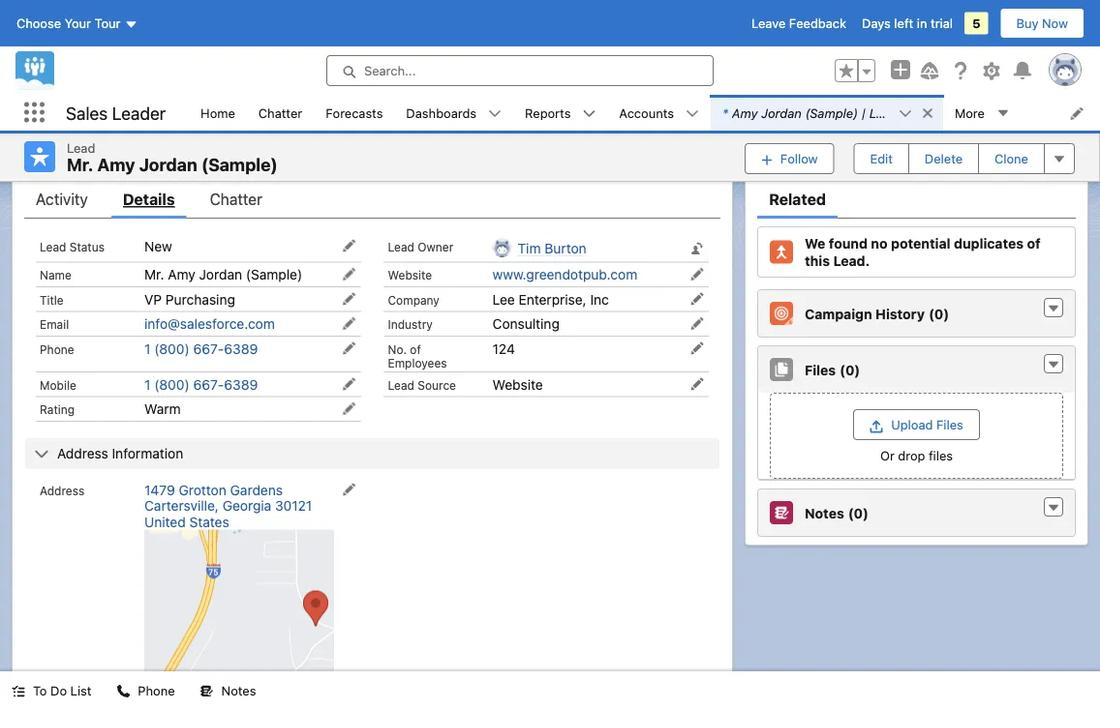 Task type: describe. For each thing, give the bounding box(es) containing it.
of inside we found no potential duplicates of this lead.
[[1027, 236, 1041, 252]]

files (0)
[[805, 362, 860, 378]]

files
[[929, 449, 953, 463]]

buy
[[1017, 16, 1039, 31]]

lead inside list item
[[870, 106, 898, 120]]

amy inside lead mr. amy jordan (sample)
[[97, 154, 135, 175]]

edit mobile image
[[342, 378, 356, 391]]

0 vertical spatial chatter link
[[247, 95, 314, 131]]

notes (0)
[[805, 506, 869, 522]]

enterprise,
[[519, 292, 587, 308]]

tim for owner
[[518, 240, 541, 256]]

edit name image
[[342, 268, 356, 282]]

files element
[[757, 346, 1076, 482]]

we found no potential duplicates of this lead.
[[805, 236, 1041, 269]]

buy now
[[1017, 16, 1068, 31]]

to do list
[[33, 684, 91, 699]]

lead mr. amy jordan (sample)
[[67, 140, 278, 175]]

tim burton link for owner
[[518, 240, 587, 257]]

related link
[[769, 180, 826, 219]]

lead owner
[[388, 240, 454, 254]]

text default image inside notes element
[[1047, 502, 1061, 515]]

consulting
[[493, 316, 560, 332]]

1 horizontal spatial files
[[937, 418, 964, 433]]

vp purchasing
[[144, 292, 235, 308]]

sales leader
[[66, 102, 166, 123]]

of inside no. of employees
[[410, 343, 421, 357]]

6389 for website
[[224, 377, 258, 393]]

text default image inside address information dropdown button
[[34, 447, 49, 462]]

address for address information
[[57, 446, 108, 462]]

address information
[[57, 446, 183, 462]]

tim burton for created by
[[170, 689, 238, 705]]

1479 grotton gardens cartersville, georgia 30121 united states
[[144, 483, 312, 530]]

tour
[[95, 16, 121, 31]]

days left in trial
[[862, 16, 953, 31]]

0 horizontal spatial website
[[388, 269, 432, 283]]

feedback
[[789, 16, 847, 31]]

(sample) for * amy jordan (sample) | lead
[[805, 106, 858, 120]]

lee enterprise, inc
[[493, 292, 609, 308]]

united
[[144, 514, 186, 530]]

667- for 124
[[193, 341, 224, 357]]

dashboards
[[406, 106, 477, 120]]

warm
[[144, 402, 181, 418]]

burton for created by
[[196, 689, 238, 705]]

edit email image
[[342, 317, 356, 331]]

edit website image
[[691, 268, 704, 282]]

potential
[[891, 236, 951, 252]]

12:04
[[321, 687, 356, 703]]

rating
[[40, 404, 75, 417]]

1 vertical spatial chatter
[[210, 190, 262, 209]]

1 (800) 667-6389 for website
[[144, 377, 258, 393]]

industry
[[388, 318, 433, 332]]

left
[[894, 16, 914, 31]]

gardens
[[230, 483, 283, 499]]

address for address
[[40, 484, 84, 498]]

more button
[[943, 95, 1022, 131]]

clone
[[995, 151, 1029, 166]]

to do list button
[[0, 672, 103, 711]]

mr. inside lead mr. amy jordan (sample)
[[67, 154, 93, 175]]

edit
[[870, 151, 893, 166]]

tim burton link for by
[[170, 689, 238, 706]]

in
[[917, 16, 927, 31]]

lead for owner
[[388, 240, 414, 254]]

complete
[[1003, 129, 1060, 143]]

dashboards list item
[[395, 95, 513, 131]]

lead.
[[833, 253, 870, 269]]

by
[[87, 689, 100, 702]]

phone inside 'button'
[[138, 684, 175, 699]]

reports
[[525, 106, 571, 120]]

details link
[[123, 180, 175, 219]]

lead for source
[[388, 379, 414, 392]]

no
[[871, 236, 888, 252]]

reports link
[[513, 95, 583, 131]]

(800) for 124
[[154, 341, 190, 357]]

source
[[418, 379, 456, 392]]

choose
[[16, 16, 61, 31]]

5
[[972, 16, 981, 31]]

info@salesforce.com
[[144, 316, 275, 332]]

tim burton for lead owner
[[518, 240, 587, 256]]

|
[[862, 106, 866, 120]]

search... button
[[326, 55, 714, 86]]

notes button
[[189, 672, 268, 711]]

jordan inside lead mr. amy jordan (sample)
[[139, 154, 197, 175]]

days
[[862, 16, 891, 31]]

tim for by
[[170, 689, 193, 705]]

edit button
[[854, 143, 909, 174]]

status for mark
[[945, 129, 983, 143]]

1 for website
[[144, 377, 151, 393]]

phone button
[[105, 672, 187, 711]]

do
[[50, 684, 67, 699]]

1 for 124
[[144, 341, 151, 357]]

activity
[[36, 190, 88, 209]]

campaign
[[805, 306, 872, 322]]

delete
[[925, 151, 963, 166]]

search...
[[364, 63, 416, 78]]

edit phone image
[[342, 342, 356, 356]]

edit rating image
[[342, 403, 356, 416]]

upload files
[[891, 418, 964, 433]]

name
[[40, 269, 72, 283]]

1479
[[144, 483, 175, 499]]

title
[[40, 294, 64, 307]]

notes element
[[757, 489, 1076, 538]]

text default image inside 'more' popup button
[[997, 107, 1010, 120]]

(0) for files (0)
[[840, 362, 860, 378]]

info@salesforce.com link
[[144, 316, 275, 332]]



Task type: locate. For each thing, give the bounding box(es) containing it.
1 vertical spatial tim
[[170, 689, 193, 705]]

created by
[[40, 689, 100, 702]]

history
[[876, 306, 925, 322]]

amy up 'vp purchasing'
[[168, 267, 195, 283]]

tab list containing activity
[[24, 180, 721, 219]]

mr. amy jordan (sample)
[[144, 267, 302, 283]]

list
[[70, 684, 91, 699]]

accounts link
[[608, 95, 686, 131]]

no. of employees
[[388, 343, 447, 370]]

new
[[144, 238, 172, 254]]

chatter link down lead mr. amy jordan (sample)
[[210, 180, 262, 219]]

0 vertical spatial notes
[[805, 506, 844, 522]]

phone
[[40, 343, 74, 357], [138, 684, 175, 699]]

0 horizontal spatial status
[[69, 240, 105, 254]]

notes inside notes button
[[221, 684, 256, 699]]

notes
[[805, 506, 844, 522], [221, 684, 256, 699]]

0 vertical spatial chatter
[[258, 106, 302, 120]]

status down more
[[945, 129, 983, 143]]

jordan for *
[[761, 106, 802, 120]]

www.greendotpub.com link
[[493, 267, 638, 283]]

files down 'campaign'
[[805, 362, 836, 378]]

0 vertical spatial address
[[57, 446, 108, 462]]

drop
[[898, 449, 925, 463]]

related tab panel
[[757, 219, 1076, 538]]

jordan inside list item
[[761, 106, 802, 120]]

jordan up purchasing
[[199, 267, 242, 283]]

(800) down info@salesforce.com at left top
[[154, 341, 190, 357]]

tim burton up www.greendotpub.com
[[518, 240, 587, 256]]

chatter down lead mr. amy jordan (sample)
[[210, 190, 262, 209]]

1 vertical spatial 667-
[[193, 377, 224, 393]]

tim
[[518, 240, 541, 256], [170, 689, 193, 705]]

1 horizontal spatial tim burton
[[518, 240, 587, 256]]

0 horizontal spatial mr.
[[67, 154, 93, 175]]

1 1 (800) 667-6389 link from the top
[[144, 341, 258, 357]]

1 vertical spatial files
[[937, 418, 964, 433]]

inc
[[590, 292, 609, 308]]

clone button
[[978, 143, 1045, 174]]

0 horizontal spatial phone
[[40, 343, 74, 357]]

0 vertical spatial 1 (800) 667-6389 link
[[144, 341, 258, 357]]

burton for lead owner
[[545, 240, 587, 256]]

1 horizontal spatial phone
[[138, 684, 175, 699]]

0 horizontal spatial of
[[410, 343, 421, 357]]

2 (800) from the top
[[154, 377, 190, 393]]

0 horizontal spatial files
[[805, 362, 836, 378]]

124
[[493, 341, 515, 357]]

0 horizontal spatial tim burton
[[170, 689, 238, 705]]

home link
[[189, 95, 247, 131]]

text default image inside reports list item
[[583, 107, 596, 121]]

tim burton link up www.greendotpub.com
[[518, 240, 587, 257]]

cartersville,
[[144, 499, 219, 514]]

0 vertical spatial (0)
[[929, 306, 949, 322]]

1 667- from the top
[[193, 341, 224, 357]]

forecasts
[[326, 106, 383, 120]]

0 vertical spatial tim burton
[[518, 240, 587, 256]]

forecasts link
[[314, 95, 395, 131]]

text default image
[[921, 107, 935, 120], [997, 107, 1010, 120], [488, 107, 502, 121], [583, 107, 596, 121], [899, 107, 912, 121], [12, 685, 25, 699], [117, 685, 130, 699]]

mr. up vp
[[144, 267, 164, 283]]

0 vertical spatial 1
[[144, 341, 151, 357]]

1 horizontal spatial status
[[945, 129, 983, 143]]

edit lead source image
[[691, 378, 704, 391]]

of right duplicates at the right of page
[[1027, 236, 1041, 252]]

status for lead
[[69, 240, 105, 254]]

georgia
[[222, 499, 271, 514]]

amy
[[732, 106, 758, 120], [97, 154, 135, 175], [168, 267, 195, 283]]

delete button
[[908, 143, 979, 174]]

1 (800) 667-6389 down info@salesforce.com at left top
[[144, 341, 258, 357]]

1 1 from the top
[[144, 341, 151, 357]]

edit title image
[[342, 293, 356, 306]]

* amy jordan (sample) | lead
[[723, 106, 898, 120]]

now
[[1042, 16, 1068, 31]]

(sample) left edit name icon
[[246, 267, 302, 283]]

(800)
[[154, 341, 190, 357], [154, 377, 190, 393]]

0 vertical spatial of
[[1027, 236, 1041, 252]]

667- down info@salesforce.com at left top
[[193, 341, 224, 357]]

1 horizontal spatial notes
[[805, 506, 844, 522]]

lead down the employees
[[388, 379, 414, 392]]

(sample) for mr. amy jordan (sample)
[[246, 267, 302, 283]]

tim burton link left ,
[[170, 689, 238, 706]]

of
[[1027, 236, 1041, 252], [410, 343, 421, 357]]

1 horizontal spatial mr.
[[144, 267, 164, 283]]

(0) inside the files element
[[840, 362, 860, 378]]

lead image
[[24, 141, 55, 172]]

edit company image
[[691, 293, 704, 306]]

campaign history (0)
[[805, 306, 949, 322]]

lead right |
[[870, 106, 898, 120]]

(sample) down home link
[[201, 154, 278, 175]]

address inside dropdown button
[[57, 446, 108, 462]]

0 vertical spatial 667-
[[193, 341, 224, 357]]

purchasing
[[166, 292, 235, 308]]

(sample) left |
[[805, 106, 858, 120]]

of right no.
[[410, 343, 421, 357]]

activity link
[[36, 180, 88, 219]]

1 vertical spatial phone
[[138, 684, 175, 699]]

leader
[[112, 102, 166, 123]]

1 vertical spatial tim burton link
[[170, 689, 238, 706]]

(800) for website
[[154, 377, 190, 393]]

mr. up the activity
[[67, 154, 93, 175]]

burton left ,
[[196, 689, 238, 705]]

0 vertical spatial phone
[[40, 343, 74, 357]]

1 horizontal spatial of
[[1027, 236, 1041, 252]]

0 vertical spatial burton
[[545, 240, 587, 256]]

no.
[[388, 343, 407, 357]]

lead up the name
[[40, 240, 66, 254]]

amy for mr.
[[168, 267, 195, 283]]

0 vertical spatial 1 (800) 667-6389
[[144, 341, 258, 357]]

lead for mr.
[[67, 140, 95, 155]]

status inside mark status as complete button
[[945, 129, 983, 143]]

0 vertical spatial (sample)
[[805, 106, 858, 120]]

1 vertical spatial tim burton
[[170, 689, 238, 705]]

0 vertical spatial tim
[[518, 240, 541, 256]]

2 vertical spatial (0)
[[848, 506, 869, 522]]

0 horizontal spatial tim
[[170, 689, 193, 705]]

website down 124
[[493, 377, 543, 393]]

(sample) inside list item
[[805, 106, 858, 120]]

jordan up follow button
[[761, 106, 802, 120]]

states
[[189, 514, 229, 530]]

text default image inside notes button
[[200, 685, 214, 699]]

notes for notes
[[221, 684, 256, 699]]

chatter inside list
[[258, 106, 302, 120]]

(0) inside notes element
[[848, 506, 869, 522]]

tab list
[[24, 180, 721, 219]]

1 down vp
[[144, 341, 151, 357]]

1 vertical spatial website
[[493, 377, 543, 393]]

1 vertical spatial 1 (800) 667-6389
[[144, 377, 258, 393]]

lee
[[493, 292, 515, 308]]

0 horizontal spatial jordan
[[139, 154, 197, 175]]

1 horizontal spatial website
[[493, 377, 543, 393]]

lead inside lead mr. amy jordan (sample)
[[67, 140, 95, 155]]

1 6389 from the top
[[224, 341, 258, 357]]

2 6389 from the top
[[224, 377, 258, 393]]

company
[[388, 294, 440, 307]]

2 1 (800) 667-6389 from the top
[[144, 377, 258, 393]]

1 (800) 667-6389 link for 124
[[144, 341, 258, 357]]

text default image inside accounts list item
[[686, 107, 699, 121]]

tim burton link
[[518, 240, 587, 257], [170, 689, 238, 706]]

edit no. of employees image
[[691, 342, 704, 356]]

burton up www.greendotpub.com
[[545, 240, 587, 256]]

1 vertical spatial (0)
[[840, 362, 860, 378]]

choose your tour
[[16, 16, 121, 31]]

to
[[33, 684, 47, 699]]

1 (800) 667-6389 link down info@salesforce.com at left top
[[144, 341, 258, 357]]

text default image inside the files element
[[1047, 359, 1061, 372]]

text default image inside phone 'button'
[[117, 685, 130, 699]]

phone up 'pm'
[[138, 684, 175, 699]]

jordan up details link
[[139, 154, 197, 175]]

0 vertical spatial website
[[388, 269, 432, 283]]

2 1 (800) 667-6389 link from the top
[[144, 377, 258, 393]]

leave
[[752, 16, 786, 31]]

more
[[955, 106, 985, 120]]

buy now button
[[1000, 8, 1085, 39]]

lead source
[[388, 379, 456, 392]]

text default image
[[686, 107, 699, 121], [1047, 302, 1061, 316], [1047, 359, 1061, 372], [34, 447, 49, 462], [1047, 502, 1061, 515], [200, 685, 214, 699]]

1 vertical spatial address
[[40, 484, 84, 498]]

follow button
[[745, 143, 834, 174]]

we
[[805, 236, 826, 252]]

667-
[[193, 341, 224, 357], [193, 377, 224, 393]]

667- down info@salesforce.com 'link'
[[193, 377, 224, 393]]

home
[[201, 106, 235, 120]]

trial
[[931, 16, 953, 31]]

0 vertical spatial amy
[[732, 106, 758, 120]]

accounts list item
[[608, 95, 711, 131]]

phone down email
[[40, 343, 74, 357]]

chatter link right home
[[247, 95, 314, 131]]

2 667- from the top
[[193, 377, 224, 393]]

1 vertical spatial 6389
[[224, 377, 258, 393]]

sales
[[66, 102, 108, 123]]

pm
[[144, 707, 165, 711]]

1 horizontal spatial tim
[[518, 240, 541, 256]]

0 vertical spatial tim burton link
[[518, 240, 587, 257]]

2 vertical spatial amy
[[168, 267, 195, 283]]

list item containing *
[[711, 95, 943, 131]]

1 vertical spatial (sample)
[[201, 154, 278, 175]]

edit lead status image
[[342, 239, 356, 253]]

1 1 (800) 667-6389 from the top
[[144, 341, 258, 357]]

or drop files
[[880, 449, 953, 463]]

(0) inside campaign history element
[[929, 306, 949, 322]]

amy right the *
[[732, 106, 758, 120]]

edit industry image
[[691, 317, 704, 331]]

1 vertical spatial chatter link
[[210, 180, 262, 219]]

1 vertical spatial of
[[410, 343, 421, 357]]

2 1 from the top
[[144, 377, 151, 393]]

0 vertical spatial (800)
[[154, 341, 190, 357]]

1 horizontal spatial tim burton link
[[518, 240, 587, 257]]

duplicates
[[954, 236, 1024, 252]]

tim up www.greendotpub.com
[[518, 240, 541, 256]]

list
[[189, 95, 1100, 131]]

1 horizontal spatial amy
[[168, 267, 195, 283]]

1 vertical spatial status
[[69, 240, 105, 254]]

1 (800) from the top
[[154, 341, 190, 357]]

grotton
[[179, 483, 226, 499]]

lead for status
[[40, 240, 66, 254]]

text default image inside to do list button
[[12, 685, 25, 699]]

list containing home
[[189, 95, 1100, 131]]

0 horizontal spatial tim burton link
[[170, 689, 238, 706]]

1 up the warm
[[144, 377, 151, 393]]

lead down sales
[[67, 140, 95, 155]]

lead status
[[40, 240, 105, 254]]

(sample) inside lead mr. amy jordan (sample)
[[201, 154, 278, 175]]

owner
[[418, 240, 454, 254]]

amy for *
[[732, 106, 758, 120]]

(800) up the warm
[[154, 377, 190, 393]]

campaign history element
[[757, 290, 1076, 338]]

0 vertical spatial files
[[805, 362, 836, 378]]

1 (800) 667-6389 up the warm
[[144, 377, 258, 393]]

mark status as complete
[[912, 129, 1060, 143]]

0 vertical spatial mr.
[[67, 154, 93, 175]]

notes inside notes element
[[805, 506, 844, 522]]

notes for notes (0)
[[805, 506, 844, 522]]

path options list box
[[67, 120, 851, 151]]

1 vertical spatial notes
[[221, 684, 256, 699]]

(0) for notes (0)
[[848, 506, 869, 522]]

dashboards link
[[395, 95, 488, 131]]

files up files
[[937, 418, 964, 433]]

(sample)
[[805, 106, 858, 120], [201, 154, 278, 175], [246, 267, 302, 283]]

,
[[240, 687, 248, 703]]

1 horizontal spatial jordan
[[199, 267, 242, 283]]

1 (800) 667-6389 link up the warm
[[144, 377, 258, 393]]

address down address information
[[40, 484, 84, 498]]

address down rating
[[57, 446, 108, 462]]

1 (800) 667-6389 for 124
[[144, 341, 258, 357]]

667- for website
[[193, 377, 224, 393]]

website up company
[[388, 269, 432, 283]]

0 vertical spatial status
[[945, 129, 983, 143]]

1 (800) 667-6389 link for website
[[144, 377, 258, 393]]

1 vertical spatial 1
[[144, 377, 151, 393]]

1 horizontal spatial burton
[[545, 240, 587, 256]]

upload
[[891, 418, 933, 433]]

0 horizontal spatial notes
[[221, 684, 256, 699]]

9/28/2023,
[[248, 687, 317, 703]]

follow
[[780, 151, 818, 166]]

www.greendotpub.com
[[493, 267, 638, 283]]

tim burton left ,
[[170, 689, 238, 705]]

tim left ,
[[170, 689, 193, 705]]

1 vertical spatial (800)
[[154, 377, 190, 393]]

2 horizontal spatial amy
[[732, 106, 758, 120]]

9/28/2023, 12:04 pm
[[144, 687, 356, 711]]

6389 for 124
[[224, 341, 258, 357]]

jordan for mr.
[[199, 267, 242, 283]]

2 vertical spatial (sample)
[[246, 267, 302, 283]]

mark
[[912, 129, 942, 143]]

chatter right home link
[[258, 106, 302, 120]]

text default image inside dashboards list item
[[488, 107, 502, 121]]

email
[[40, 318, 69, 332]]

list item
[[711, 95, 943, 131]]

edit address image
[[342, 483, 356, 497]]

0 horizontal spatial amy
[[97, 154, 135, 175]]

accounts
[[619, 106, 674, 120]]

choose your tour button
[[15, 8, 139, 39]]

leave feedback link
[[752, 16, 847, 31]]

0 vertical spatial 6389
[[224, 341, 258, 357]]

6389
[[224, 341, 258, 357], [224, 377, 258, 393]]

2 horizontal spatial jordan
[[761, 106, 802, 120]]

group
[[835, 59, 876, 82]]

status up the name
[[69, 240, 105, 254]]

employees
[[388, 357, 447, 370]]

1 vertical spatial amy
[[97, 154, 135, 175]]

text default image inside campaign history element
[[1047, 302, 1061, 316]]

address
[[57, 446, 108, 462], [40, 484, 84, 498]]

0 vertical spatial jordan
[[761, 106, 802, 120]]

reports list item
[[513, 95, 608, 131]]

1 vertical spatial mr.
[[144, 267, 164, 283]]

2 vertical spatial jordan
[[199, 267, 242, 283]]

1 (800) 667-6389
[[144, 341, 258, 357], [144, 377, 258, 393]]

1 vertical spatial burton
[[196, 689, 238, 705]]

1 vertical spatial jordan
[[139, 154, 197, 175]]

created
[[40, 689, 83, 702]]

0 horizontal spatial burton
[[196, 689, 238, 705]]

amy up the details
[[97, 154, 135, 175]]

lead left "owner"
[[388, 240, 414, 254]]

1 vertical spatial 1 (800) 667-6389 link
[[144, 377, 258, 393]]

30121
[[275, 499, 312, 514]]

vp
[[144, 292, 162, 308]]



Task type: vqa. For each thing, say whether or not it's contained in the screenshot.


